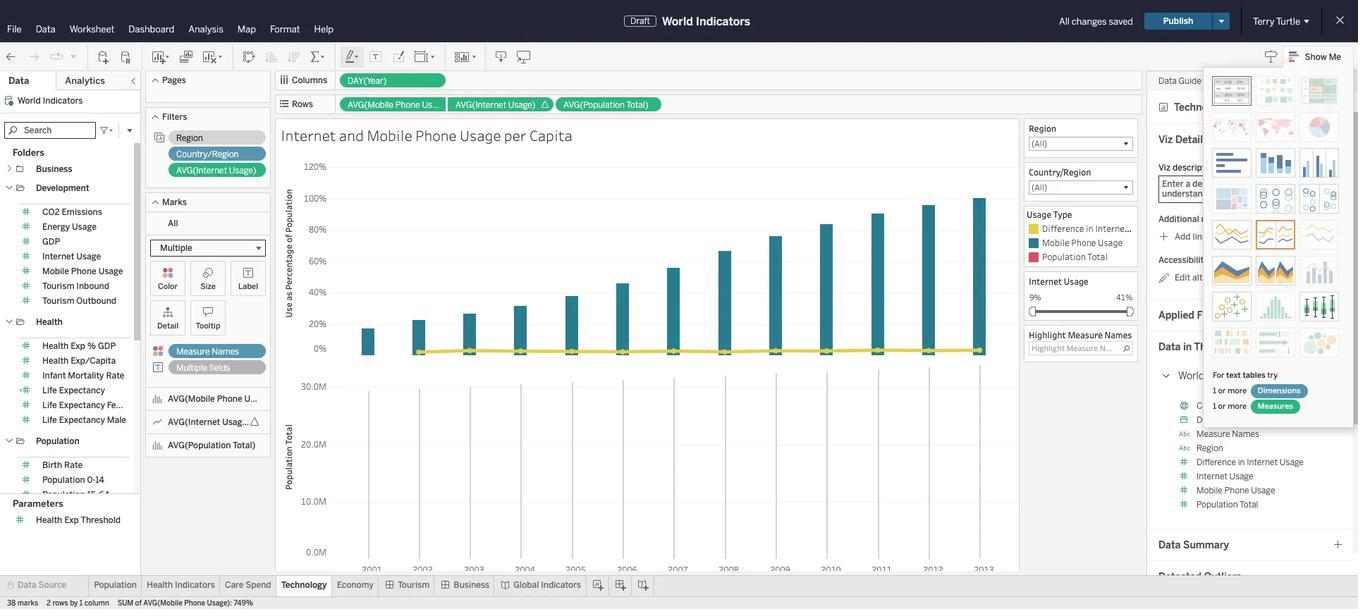 Task type: locate. For each thing, give the bounding box(es) containing it.
open and edit this workbook in tableau desktop image
[[517, 50, 531, 64]]

1 vertical spatial of
[[135, 600, 142, 608]]

2 vertical spatial world
[[1179, 370, 1205, 382]]

64
[[99, 490, 110, 500]]

care
[[225, 581, 244, 590]]

avg(mobile
[[348, 100, 394, 110], [168, 394, 215, 404], [143, 600, 183, 608]]

all down marks
[[168, 219, 178, 229]]

more for measures
[[1228, 402, 1247, 411]]

accessibility
[[1159, 255, 1209, 265]]

all left the changes
[[1059, 16, 1070, 26]]

exp down population 15-64
[[64, 516, 79, 526]]

mobile phone usage up 'population total' option
[[1043, 237, 1123, 248]]

country/region down filters
[[176, 150, 239, 159]]

string image
[[1177, 427, 1191, 442], [1177, 442, 1191, 456]]

2 vertical spatial expectancy
[[59, 415, 105, 425]]

2 vertical spatial tourism
[[398, 581, 430, 590]]

1 horizontal spatial population total
[[1197, 500, 1259, 510]]

1 vertical spatial technology
[[281, 581, 327, 590]]

2 horizontal spatial world
[[1179, 370, 1205, 382]]

or up day of year at the right of page
[[1219, 402, 1226, 411]]

population total
[[1043, 251, 1108, 262], [1197, 500, 1259, 510]]

names
[[1105, 329, 1132, 341], [212, 347, 239, 357], [1232, 430, 1260, 439]]

1 vertical spatial life
[[42, 401, 57, 411]]

difference inside option
[[1043, 223, 1084, 234]]

1 vertical spatial mobile phone usage
[[42, 267, 123, 277]]

1 vertical spatial population total
[[1197, 500, 1259, 510]]

0 horizontal spatial rate
[[64, 461, 83, 471]]

of right sum
[[135, 600, 142, 608]]

business
[[36, 164, 72, 174], [454, 581, 490, 590]]

measure up multiple
[[176, 347, 210, 357]]

totals image
[[310, 50, 327, 64]]

all for all changes saved
[[1059, 16, 1070, 26]]

1 horizontal spatial total
[[1240, 500, 1259, 510]]

health up sum of avg(mobile phone usage): 749% on the bottom left
[[147, 581, 173, 590]]

world
[[662, 14, 693, 28], [18, 96, 41, 106], [1179, 370, 1205, 382]]

show mark labels image
[[369, 50, 383, 64]]

fit image
[[414, 50, 437, 64]]

in up mobile phone usage option
[[1086, 223, 1094, 234]]

0 vertical spatial internet usage
[[42, 252, 101, 262]]

show me button
[[1283, 46, 1354, 68]]

1 or more up year
[[1213, 402, 1249, 411]]

all changes saved
[[1059, 16, 1134, 26]]

marks
[[162, 198, 187, 207]]

0 horizontal spatial world
[[18, 96, 41, 106]]

1 vertical spatial exp
[[64, 516, 79, 526]]

1 1 or more from the top
[[1213, 387, 1249, 396]]

avg(internet up marks
[[176, 166, 227, 176]]

0 vertical spatial expectancy
[[59, 386, 105, 396]]

2 vertical spatial names
[[1232, 430, 1260, 439]]

life for life expectancy female
[[42, 401, 57, 411]]

avg(mobile down health indicators
[[143, 600, 183, 608]]

in
[[1086, 223, 1094, 234], [1238, 458, 1245, 468]]

tourism right economy
[[398, 581, 430, 590]]

data down undo 'icon'
[[8, 75, 29, 86]]

technology down 'guide' on the top right of the page
[[1174, 101, 1228, 113]]

0 horizontal spatial all
[[168, 219, 178, 229]]

life expectancy
[[42, 386, 105, 396]]

per
[[504, 126, 527, 145]]

difference down day of year at the right of page
[[1197, 458, 1237, 468]]

2 horizontal spatial region
[[1197, 444, 1224, 454]]

0 vertical spatial population total
[[1043, 251, 1108, 262]]

mobile phone usage option
[[1027, 236, 1136, 250]]

0 horizontal spatial region
[[176, 133, 203, 143]]

new data source image
[[97, 50, 111, 64]]

number image
[[1177, 456, 1191, 470], [1177, 484, 1191, 498], [1177, 498, 1191, 512]]

1 more from the top
[[1228, 387, 1247, 396]]

rate down exp/capita
[[106, 371, 125, 381]]

2 more from the top
[[1228, 402, 1247, 411]]

tourism down tourism inbound
[[42, 296, 74, 306]]

in down year
[[1238, 458, 1245, 468]]

population up sum
[[94, 581, 137, 590]]

mortality
[[68, 371, 104, 381]]

1 vertical spatial total)
[[233, 441, 256, 451]]

exp
[[71, 341, 85, 351], [64, 516, 79, 526]]

avg(population total)
[[564, 100, 649, 110], [168, 441, 256, 451]]

1 vertical spatial avg(mobile
[[168, 394, 215, 404]]

0 horizontal spatial difference
[[1043, 223, 1084, 234]]

3 expectancy from the top
[[59, 415, 105, 425]]

health for health
[[36, 317, 63, 327]]

terry turtle
[[1254, 16, 1301, 26]]

Viz description text field
[[1159, 176, 1342, 203]]

replay animation image
[[69, 52, 78, 60]]

data guide
[[1159, 76, 1202, 86]]

type
[[1054, 209, 1073, 220]]

applies to selected worksheets with same data source image
[[154, 132, 165, 143]]

world right draft
[[662, 14, 693, 28]]

health up health exp/capita
[[42, 341, 69, 351]]

population total inside 'population total' option
[[1043, 251, 1108, 262]]

total down mobile phone usage option
[[1088, 251, 1108, 262]]

avg(mobile down multiple
[[168, 394, 215, 404]]

expectancy down infant mortality rate
[[59, 386, 105, 396]]

business up development
[[36, 164, 72, 174]]

difference down type
[[1043, 223, 1084, 234]]

1 right by
[[80, 600, 83, 608]]

population up the birth rate
[[36, 437, 79, 447]]

avg(internet down multiple
[[168, 418, 220, 427]]

mobile phone usage up tourism inbound
[[42, 267, 123, 277]]

multiple fields
[[176, 363, 230, 373]]

population down difference in internet usage
[[1197, 500, 1238, 510]]

0 vertical spatial tourism
[[42, 281, 74, 291]]

1 for measures
[[1213, 402, 1217, 411]]

2 or from the top
[[1219, 402, 1226, 411]]

2 vertical spatial avg(internet
[[168, 418, 220, 427]]

tourism
[[42, 281, 74, 291], [42, 296, 74, 306], [398, 581, 430, 590]]

1 horizontal spatial avg(mobile phone usage)
[[348, 100, 449, 110]]

date image
[[1177, 413, 1191, 427]]

1 or more down text
[[1213, 387, 1249, 396]]

expectancy for female
[[59, 401, 105, 411]]

health
[[36, 317, 63, 327], [42, 341, 69, 351], [42, 356, 69, 366], [36, 516, 62, 526], [147, 581, 173, 590]]

population total down mobile phone usage option
[[1043, 251, 1108, 262]]

more down text
[[1228, 387, 1247, 396]]

population down population 0-14
[[42, 490, 85, 500]]

measure down day of year at the right of page
[[1197, 430, 1231, 439]]

1 vertical spatial measure
[[176, 347, 210, 357]]

internet up mobile phone usage option
[[1096, 223, 1129, 234]]

0 vertical spatial all
[[1059, 16, 1070, 26]]

tourism inbound
[[42, 281, 109, 291]]

year
[[1223, 415, 1240, 425]]

3 life from the top
[[42, 415, 57, 425]]

measure names up multiple fields
[[176, 347, 239, 357]]

0 vertical spatial difference
[[1043, 223, 1084, 234]]

gdp right %
[[98, 341, 116, 351]]

life for life expectancy
[[42, 386, 57, 396]]

health for health exp % gdp
[[42, 341, 69, 351]]

0 horizontal spatial total)
[[233, 441, 256, 451]]

world inside world indicators dropdown button
[[1179, 370, 1205, 382]]

1 vertical spatial all
[[168, 219, 178, 229]]

2 1 or more from the top
[[1213, 402, 1249, 411]]

or
[[1219, 387, 1226, 396], [1219, 402, 1226, 411]]

population
[[1043, 251, 1086, 262], [36, 437, 79, 447], [42, 475, 85, 485], [42, 490, 85, 500], [1197, 500, 1238, 510], [94, 581, 137, 590]]

duplicate image
[[179, 50, 193, 64]]

1 horizontal spatial country/region
[[1029, 166, 1091, 178]]

show me
[[1305, 52, 1342, 62]]

1 horizontal spatial avg(population total)
[[564, 100, 649, 110]]

1 vertical spatial gdp
[[98, 341, 116, 351]]

2 vertical spatial internet usage
[[1197, 472, 1254, 482]]

usage
[[460, 126, 501, 145], [1027, 209, 1052, 220], [72, 222, 97, 232], [1131, 223, 1155, 234], [1098, 237, 1123, 248], [76, 252, 101, 262], [99, 267, 123, 277], [1064, 276, 1089, 287], [1280, 458, 1304, 468], [1230, 472, 1254, 482], [1252, 486, 1276, 496]]

analysis
[[189, 24, 223, 35]]

more
[[1228, 387, 1247, 396], [1228, 402, 1247, 411]]

exp left %
[[71, 341, 85, 351]]

1 vertical spatial country/region
[[1029, 166, 1091, 178]]

avg(internet up per on the left
[[456, 100, 507, 110]]

country/region up year
[[1197, 401, 1260, 411]]

0 horizontal spatial technology
[[281, 581, 327, 590]]

of
[[1214, 415, 1222, 425], [135, 600, 142, 608]]

avg(mobile down day(year)
[[348, 100, 394, 110]]

1 life from the top
[[42, 386, 57, 396]]

0 horizontal spatial country/region
[[176, 150, 239, 159]]

co2
[[42, 207, 60, 217]]

2 horizontal spatial country/region
[[1197, 401, 1260, 411]]

number image
[[1177, 470, 1191, 484]]

names down 41% at right
[[1105, 329, 1132, 341]]

string image down 'geographic' image
[[1177, 427, 1191, 442]]

terry
[[1254, 16, 1275, 26]]

additional resources
[[1159, 214, 1241, 224]]

2 expectancy from the top
[[59, 401, 105, 411]]

1 vertical spatial avg(population total)
[[168, 441, 256, 451]]

1 horizontal spatial all
[[1059, 16, 1070, 26]]

dimensions
[[1258, 387, 1301, 396]]

0 horizontal spatial names
[[212, 347, 239, 357]]

0 horizontal spatial avg(population total)
[[168, 441, 256, 451]]

1 vertical spatial internet usage
[[1029, 276, 1089, 287]]

life
[[42, 386, 57, 396], [42, 401, 57, 411], [42, 415, 57, 425]]

show/hide cards image
[[454, 50, 477, 64]]

2 life from the top
[[42, 401, 57, 411]]

0 vertical spatial technology
[[1174, 101, 1228, 113]]

in inside option
[[1086, 223, 1094, 234]]

avg(internet usage) up per on the left
[[456, 100, 536, 110]]

birth rate
[[42, 461, 83, 471]]

spend
[[246, 581, 271, 590]]

0 vertical spatial world
[[662, 14, 693, 28]]

1 vertical spatial in
[[1238, 458, 1245, 468]]

additional
[[1159, 214, 1200, 224]]

health for health indicators
[[147, 581, 173, 590]]

from
[[1157, 223, 1177, 234]]

0 horizontal spatial of
[[135, 600, 142, 608]]

string image up number image
[[1177, 442, 1191, 456]]

business left global
[[454, 581, 490, 590]]

all
[[1059, 16, 1070, 26], [168, 219, 178, 229]]

more up year
[[1228, 402, 1247, 411]]

rate up population 0-14
[[64, 461, 83, 471]]

avg(mobile phone usage) down day(year)
[[348, 100, 449, 110]]

population 0-14
[[42, 475, 104, 485]]

1 horizontal spatial names
[[1105, 329, 1132, 341]]

tourism up tourism outbound
[[42, 281, 74, 291]]

emissions
[[62, 207, 102, 217]]

measure names down year
[[1197, 430, 1260, 439]]

1 down for
[[1213, 387, 1217, 396]]

1 horizontal spatial gdp
[[98, 341, 116, 351]]

health exp threshold
[[36, 516, 121, 526]]

difference in internet usage
[[1197, 458, 1304, 468]]

marks. press enter to open the view data window.. use arrow keys to navigate data visualization elements. image
[[331, 152, 1017, 560]]

health up infant on the left bottom
[[42, 356, 69, 366]]

data up replay animation icon
[[36, 24, 56, 35]]

measure names
[[176, 347, 239, 357], [1197, 430, 1260, 439]]

1 horizontal spatial rate
[[106, 371, 125, 381]]

health down tourism outbound
[[36, 317, 63, 327]]

for text tables try
[[1213, 371, 1278, 380]]

14
[[95, 475, 104, 485]]

or down for
[[1219, 387, 1226, 396]]

avg(internet
[[456, 100, 507, 110], [176, 166, 227, 176], [168, 418, 220, 427]]

0 vertical spatial avg(internet
[[456, 100, 507, 110]]

of for avg(mobile
[[135, 600, 142, 608]]

country/region up type
[[1029, 166, 1091, 178]]

names down year
[[1232, 430, 1260, 439]]

0 vertical spatial exp
[[71, 341, 85, 351]]

1 vertical spatial avg(population
[[168, 441, 231, 451]]

threshold
[[81, 516, 121, 526]]

0 vertical spatial more
[[1228, 387, 1247, 396]]

expectancy
[[59, 386, 105, 396], [59, 401, 105, 411], [59, 415, 105, 425]]

1 vertical spatial avg(mobile phone usage)
[[168, 394, 272, 404]]

expectancy up "life expectancy male"
[[59, 401, 105, 411]]

1 vertical spatial 1
[[1213, 402, 1217, 411]]

avg(internet usage) up marks
[[176, 166, 256, 176]]

0 vertical spatial rate
[[106, 371, 125, 381]]

measures
[[1258, 402, 1294, 411]]

geographic image
[[1177, 399, 1191, 413]]

population 15-64
[[42, 490, 110, 500]]

2 horizontal spatial internet usage
[[1197, 472, 1254, 482]]

mobile down difference in internet usage
[[1197, 486, 1223, 496]]

size
[[200, 282, 216, 291]]

all for all
[[168, 219, 178, 229]]

1 horizontal spatial mobile phone usage
[[1043, 237, 1123, 248]]

technology right spend
[[281, 581, 327, 590]]

world indicators inside dropdown button
[[1179, 370, 1252, 382]]

1 horizontal spatial measure
[[1068, 329, 1103, 341]]

data
[[36, 24, 56, 35], [8, 75, 29, 86], [1159, 76, 1177, 86], [18, 581, 36, 590]]

0 horizontal spatial world indicators
[[18, 96, 83, 106]]

mobile phone usage down difference in internet usage
[[1197, 486, 1276, 496]]

internet usage up 9%
[[1029, 276, 1089, 287]]

population total down difference in internet usage
[[1197, 500, 1259, 510]]

life for life expectancy male
[[42, 415, 57, 425]]

1 horizontal spatial total)
[[627, 100, 649, 110]]

global
[[514, 581, 539, 590]]

0 horizontal spatial gdp
[[42, 237, 60, 247]]

0 vertical spatial world indicators
[[662, 14, 751, 28]]

1 vertical spatial expectancy
[[59, 401, 105, 411]]

internet usage down energy usage
[[42, 252, 101, 262]]

1 for dimensions
[[1213, 387, 1217, 396]]

world left for
[[1179, 370, 1205, 382]]

expectancy down "life expectancy female" in the left of the page
[[59, 415, 105, 425]]

0 vertical spatial or
[[1219, 387, 1226, 396]]

1 vertical spatial world
[[18, 96, 41, 106]]

2 vertical spatial avg(mobile
[[143, 600, 183, 608]]

world indicators
[[662, 14, 751, 28], [18, 96, 83, 106], [1179, 370, 1252, 382]]

rate
[[106, 371, 125, 381], [64, 461, 83, 471]]

sort descending image
[[287, 50, 301, 64]]

gdp down energy at the left of the page
[[42, 237, 60, 247]]

2 vertical spatial life
[[42, 415, 57, 425]]

1 vertical spatial world indicators
[[18, 96, 83, 106]]

difference
[[1043, 223, 1084, 234], [1197, 458, 1237, 468]]

new worksheet image
[[151, 50, 171, 64]]

avg(internet usage) down multiple fields
[[168, 418, 250, 427]]

avg(mobile phone usage) down fields
[[168, 394, 272, 404]]

internet usage down difference in internet usage
[[1197, 472, 1254, 482]]

population down mobile phone usage option
[[1043, 251, 1086, 262]]

marks
[[17, 600, 38, 608]]

1 horizontal spatial in
[[1238, 458, 1245, 468]]

world up 'search' text field
[[18, 96, 41, 106]]

indicators
[[696, 14, 751, 28], [43, 96, 83, 106], [1207, 370, 1252, 382], [175, 581, 215, 590], [541, 581, 581, 590]]

replay animation image
[[49, 50, 63, 64]]

0 horizontal spatial business
[[36, 164, 72, 174]]

0 vertical spatial measure
[[1068, 329, 1103, 341]]

mobile
[[367, 126, 412, 145], [1043, 237, 1070, 248], [42, 267, 69, 277], [1197, 486, 1223, 496]]

1 vertical spatial avg(internet
[[176, 166, 227, 176]]

1 up day of year at the right of page
[[1213, 402, 1217, 411]]

1 vertical spatial measure names
[[1197, 430, 1260, 439]]

2 vertical spatial world indicators
[[1179, 370, 1252, 382]]

country/region
[[176, 150, 239, 159], [1029, 166, 1091, 178], [1197, 401, 1260, 411]]

mobile down usage type
[[1043, 237, 1070, 248]]

1 string image from the top
[[1177, 427, 1191, 442]]

1 expectancy from the top
[[59, 386, 105, 396]]

0 vertical spatial total
[[1088, 251, 1108, 262]]

1 vertical spatial total
[[1240, 500, 1259, 510]]

2 horizontal spatial world indicators
[[1179, 370, 1252, 382]]

1 horizontal spatial avg(population
[[564, 100, 625, 110]]

mobile up tourism inbound
[[42, 267, 69, 277]]

1 horizontal spatial difference
[[1197, 458, 1237, 468]]

2 horizontal spatial mobile phone usage
[[1197, 486, 1276, 496]]

of right the day
[[1214, 415, 1222, 425]]

internet down energy at the left of the page
[[42, 252, 74, 262]]

usage type
[[1027, 209, 1073, 220]]

names up fields
[[212, 347, 239, 357]]

of for year
[[1214, 415, 1222, 425]]

rows
[[53, 600, 68, 608]]

female
[[107, 401, 136, 411]]

avg(population
[[564, 100, 625, 110], [168, 441, 231, 451]]

highlight image
[[344, 50, 360, 64]]

1 or from the top
[[1219, 387, 1226, 396]]

0 vertical spatial measure names
[[176, 347, 239, 357]]

total down difference in internet usage
[[1240, 500, 1259, 510]]

0 vertical spatial country/region
[[176, 150, 239, 159]]

health down parameters on the left bottom of the page
[[36, 516, 62, 526]]

measure right "highlight"
[[1068, 329, 1103, 341]]



Task type: describe. For each thing, give the bounding box(es) containing it.
care spend
[[225, 581, 271, 590]]

more for dimensions
[[1228, 387, 1247, 396]]

for
[[1213, 371, 1225, 380]]

3 number image from the top
[[1177, 498, 1191, 512]]

viz
[[1159, 163, 1171, 173]]

tourism for tourism outbound
[[42, 296, 74, 306]]

health indicators
[[147, 581, 215, 590]]

sum of avg(mobile phone usage): 749%
[[118, 600, 253, 608]]

analytics
[[65, 75, 105, 86]]

38
[[7, 600, 16, 608]]

or for dimensions
[[1219, 387, 1226, 396]]

usage):
[[207, 600, 232, 608]]

me
[[1329, 52, 1342, 62]]

0 horizontal spatial avg(population
[[168, 441, 231, 451]]

male
[[107, 415, 126, 425]]

publish
[[1164, 16, 1194, 26]]

difference for difference in internet usage
[[1197, 458, 1237, 468]]

internet down measures
[[1247, 458, 1278, 468]]

multiple
[[176, 363, 207, 373]]

map
[[238, 24, 256, 35]]

data source
[[18, 581, 66, 590]]

collapse image
[[129, 77, 138, 85]]

world indicators button
[[1159, 368, 1255, 385]]

along
[[1230, 223, 1252, 234]]

internet right number image
[[1197, 472, 1228, 482]]

capita
[[530, 126, 573, 145]]

0 vertical spatial avg(mobile
[[348, 100, 394, 110]]

sum
[[118, 600, 133, 608]]

0 vertical spatial business
[[36, 164, 72, 174]]

infant mortality rate
[[42, 371, 125, 381]]

indicators inside world indicators dropdown button
[[1207, 370, 1252, 382]]

color
[[158, 282, 178, 291]]

help
[[314, 24, 334, 35]]

filters
[[162, 112, 187, 122]]

population inside option
[[1043, 251, 1086, 262]]

total inside option
[[1088, 251, 1108, 262]]

table
[[1254, 223, 1276, 234]]

difference in internet usage from the previous along table (across)
[[1043, 223, 1311, 234]]

internet down the rows
[[281, 126, 336, 145]]

day of year
[[1197, 415, 1240, 425]]

sort ascending image
[[265, 50, 279, 64]]

Search text field
[[4, 122, 96, 139]]

1 or more for dimensions
[[1213, 387, 1249, 396]]

0 horizontal spatial mobile phone usage
[[42, 267, 123, 277]]

and
[[339, 126, 364, 145]]

resources
[[1202, 214, 1241, 224]]

exp for threshold
[[64, 516, 79, 526]]

life expectancy female
[[42, 401, 136, 411]]

internet inside option
[[1096, 223, 1129, 234]]

0 vertical spatial avg(population
[[564, 100, 625, 110]]

changes
[[1072, 16, 1107, 26]]

in for difference in internet usage from the previous along table (across)
[[1086, 223, 1094, 234]]

the
[[1178, 223, 1192, 234]]

health exp/capita
[[42, 356, 116, 366]]

population down the birth rate
[[42, 475, 85, 485]]

detail
[[157, 322, 178, 331]]

internet up 9%
[[1029, 276, 1062, 287]]

difference in internet usage from the previous along table (across) option
[[1027, 222, 1311, 236]]

2 string image from the top
[[1177, 442, 1191, 456]]

tables
[[1243, 371, 1266, 380]]

1 horizontal spatial measure names
[[1197, 430, 1260, 439]]

outbound
[[76, 296, 116, 306]]

0 horizontal spatial measure
[[176, 347, 210, 357]]

population total option
[[1027, 250, 1136, 265]]

dashboard
[[129, 24, 174, 35]]

show
[[1305, 52, 1327, 62]]

data guide image
[[1265, 49, 1279, 63]]

mobile inside option
[[1043, 237, 1070, 248]]

exp for %
[[71, 341, 85, 351]]

guide
[[1179, 76, 1202, 86]]

format workbook image
[[391, 50, 406, 64]]

phone inside option
[[1072, 237, 1097, 248]]

tourism for tourism inbound
[[42, 281, 74, 291]]

columns
[[292, 75, 327, 85]]

worksheet
[[70, 24, 114, 35]]

tourism outbound
[[42, 296, 116, 306]]

or for measures
[[1219, 402, 1226, 411]]

mobile right and
[[367, 126, 412, 145]]

2 horizontal spatial names
[[1232, 430, 1260, 439]]

749%
[[234, 600, 253, 608]]

health for health exp/capita
[[42, 356, 69, 366]]

expectancy for male
[[59, 415, 105, 425]]

(across)
[[1277, 223, 1311, 234]]

0 vertical spatial gdp
[[42, 237, 60, 247]]

day(year)
[[348, 76, 387, 86]]

description
[[1173, 163, 1218, 173]]

highlight measure names
[[1029, 329, 1132, 341]]

in for difference in internet usage
[[1238, 458, 1245, 468]]

difference for difference in internet usage from the previous along table (across)
[[1043, 223, 1084, 234]]

1 or more for measures
[[1213, 402, 1249, 411]]

birth
[[42, 461, 62, 471]]

co2 emissions
[[42, 207, 102, 217]]

2 vertical spatial mobile phone usage
[[1197, 486, 1276, 496]]

redo image
[[27, 50, 41, 64]]

2 rows by 1 column
[[47, 600, 109, 608]]

column
[[84, 600, 109, 608]]

inbound
[[76, 281, 109, 291]]

2 vertical spatial 1
[[80, 600, 83, 608]]

saved
[[1109, 16, 1134, 26]]

1 horizontal spatial region
[[1029, 123, 1057, 134]]

1 number image from the top
[[1177, 456, 1191, 470]]

2 horizontal spatial measure
[[1197, 430, 1231, 439]]

clear sheet image
[[202, 50, 224, 64]]

tooltip
[[196, 322, 220, 331]]

download image
[[494, 50, 509, 64]]

publish button
[[1145, 13, 1213, 30]]

recommended image
[[1256, 220, 1296, 250]]

0 horizontal spatial internet usage
[[42, 252, 101, 262]]

0 vertical spatial avg(population total)
[[564, 100, 649, 110]]

undo image
[[4, 50, 18, 64]]

health for health exp threshold
[[36, 516, 62, 526]]

development
[[36, 183, 89, 193]]

38 marks
[[7, 600, 38, 608]]

1 horizontal spatial business
[[454, 581, 490, 590]]

exp/capita
[[71, 356, 116, 366]]

2 number image from the top
[[1177, 484, 1191, 498]]

1 horizontal spatial technology
[[1174, 101, 1228, 113]]

economy
[[337, 581, 374, 590]]

pages
[[162, 75, 186, 85]]

15-
[[87, 490, 99, 500]]

infant
[[42, 371, 66, 381]]

parameters
[[13, 499, 63, 509]]

day
[[1197, 415, 1212, 425]]

%
[[87, 341, 96, 351]]

0 vertical spatial avg(internet usage)
[[456, 100, 536, 110]]

highlight
[[1029, 329, 1066, 341]]

text
[[1227, 371, 1241, 380]]

1 vertical spatial avg(internet usage)
[[176, 166, 256, 176]]

0 horizontal spatial avg(mobile phone usage)
[[168, 394, 272, 404]]

mobile phone usage inside option
[[1043, 237, 1123, 248]]

1 vertical spatial names
[[212, 347, 239, 357]]

energy
[[42, 222, 70, 232]]

1 vertical spatial rate
[[64, 461, 83, 471]]

format
[[270, 24, 300, 35]]

2 vertical spatial avg(internet usage)
[[168, 418, 250, 427]]

draft
[[631, 16, 650, 26]]

0 horizontal spatial measure names
[[176, 347, 239, 357]]

9%
[[1030, 292, 1041, 303]]

turtle
[[1277, 16, 1301, 26]]

data left 'guide' on the top right of the page
[[1159, 76, 1177, 86]]

label
[[238, 282, 258, 291]]

swap rows and columns image
[[242, 50, 256, 64]]

1 horizontal spatial world indicators
[[662, 14, 751, 28]]

0 vertical spatial avg(mobile phone usage)
[[348, 100, 449, 110]]

pause auto updates image
[[119, 50, 133, 64]]

data up marks
[[18, 581, 36, 590]]

file
[[7, 24, 22, 35]]

energy usage
[[42, 222, 97, 232]]



Task type: vqa. For each thing, say whether or not it's contained in the screenshot.
by text only_f5he34f icon in THE RECENTS link
no



